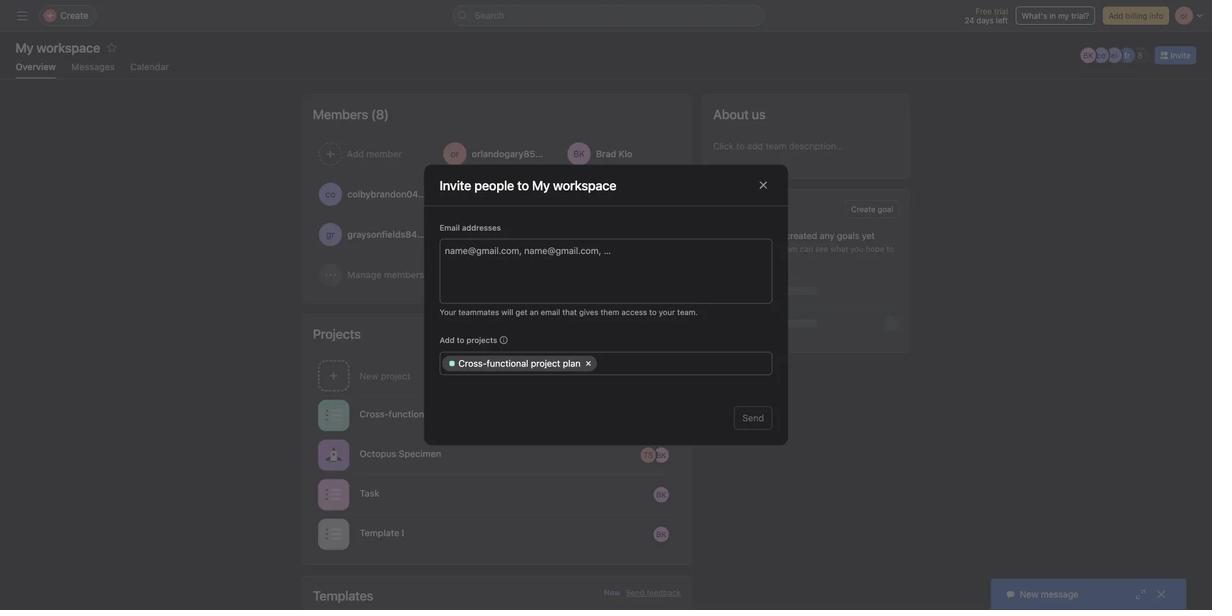 Task type: describe. For each thing, give the bounding box(es) containing it.
cross-functional project plan cell
[[443, 356, 597, 372]]

messages button
[[71, 61, 115, 79]]

octopus specimen
[[360, 449, 442, 459]]

that
[[563, 308, 577, 317]]

what's in my trial? button
[[1017, 7, 1096, 25]]

created
[[786, 231, 818, 241]]

functional for cross-functional project plan link
[[389, 409, 432, 420]]

goal inside this team hasn't created any goals yet add a goal so the team can see what you hope to achieve.
[[737, 245, 753, 254]]

an
[[530, 308, 539, 317]]

new send feedback
[[604, 589, 681, 598]]

info
[[1150, 11, 1164, 20]]

to inside this team hasn't created any goals yet add a goal so the team can see what you hope to achieve.
[[887, 245, 895, 254]]

your
[[440, 308, 457, 317]]

calendar
[[130, 61, 169, 72]]

so
[[755, 245, 764, 254]]

send feedback link
[[626, 587, 681, 599]]

send button
[[735, 407, 773, 430]]

template i
[[360, 528, 405, 539]]

el
[[1112, 51, 1118, 60]]

•
[[781, 319, 784, 328]]

create goal button
[[846, 200, 900, 219]]

functional for cross-functional project plan row
[[487, 358, 529, 369]]

can
[[800, 245, 814, 254]]

hope
[[866, 245, 885, 254]]

add to starred image
[[107, 42, 117, 53]]

list image for cross-functional project plan
[[326, 408, 342, 424]]

templates
[[313, 589, 374, 604]]

to right people
[[518, 178, 529, 193]]

you
[[851, 245, 864, 254]]

plan for cross-functional project plan row
[[563, 358, 581, 369]]

goals
[[838, 231, 860, 241]]

project for cross-functional project plan link
[[434, 409, 465, 420]]

them
[[601, 308, 620, 317]]

invite for invite people to my workspace
[[440, 178, 472, 193]]

24
[[965, 16, 975, 25]]

rocket image
[[326, 448, 342, 463]]

feedback
[[647, 589, 681, 598]]

add inside this team hasn't created any goals yet add a goal so the team can see what you hope to achieve.
[[714, 245, 728, 254]]

to left projects
[[457, 336, 465, 345]]

cross- for cross-functional project plan link
[[360, 409, 389, 420]]

add billing info
[[1110, 11, 1164, 20]]

add for add to projects
[[440, 336, 455, 345]]

invite for invite
[[1172, 51, 1191, 60]]

get
[[516, 308, 528, 317]]

overview
[[16, 61, 56, 72]]

list image for task
[[326, 487, 342, 503]]

email
[[440, 223, 460, 233]]

your teammates will get an email that gives them access to your team.
[[440, 308, 698, 317]]

cross-functional project plan for cross-functional project plan row
[[459, 358, 581, 369]]

create goal
[[852, 205, 894, 214]]

my workspace inside invite people to my workspace dialog
[[532, 178, 617, 193]]

in
[[1050, 11, 1057, 20]]

octopus
[[360, 449, 397, 459]]

invite people to my workspace
[[440, 178, 617, 193]]

cross-functional project plan row
[[443, 356, 770, 375]]

my
[[1059, 11, 1070, 20]]

this
[[714, 231, 732, 241]]

new for new project
[[360, 371, 379, 382]]

add billing info button
[[1104, 7, 1170, 25]]

task
[[360, 488, 380, 499]]

0 vertical spatial my workspace
[[16, 40, 100, 55]]

cross- for cross-functional project plan row
[[459, 358, 487, 369]]

trial?
[[1072, 11, 1090, 20]]

send inside send button
[[743, 413, 765, 424]]



Task type: locate. For each thing, give the bounding box(es) containing it.
achieve.
[[714, 256, 744, 265]]

fr
[[1125, 51, 1131, 60]]

1 horizontal spatial new
[[604, 589, 621, 598]]

close image
[[1157, 590, 1167, 600]]

1 horizontal spatial send
[[743, 413, 765, 424]]

0 vertical spatial add
[[1110, 11, 1124, 20]]

trial
[[995, 7, 1009, 16]]

1 vertical spatial my workspace
[[532, 178, 617, 193]]

0 horizontal spatial team
[[734, 231, 755, 241]]

2 list image from the top
[[326, 487, 342, 503]]

what's in my trial?
[[1022, 11, 1090, 20]]

see
[[816, 245, 829, 254]]

left
[[997, 16, 1009, 25]]

invite inside dialog
[[440, 178, 472, 193]]

1 vertical spatial team
[[780, 245, 798, 254]]

billing
[[1126, 11, 1148, 20]]

0 vertical spatial new
[[360, 371, 379, 382]]

email
[[541, 308, 561, 317]]

the
[[766, 245, 778, 254]]

invite right 8
[[1172, 51, 1191, 60]]

list image up rocket image at the bottom left
[[326, 408, 342, 424]]

0 horizontal spatial add
[[440, 336, 455, 345]]

list image
[[326, 408, 342, 424], [326, 487, 342, 503], [326, 527, 342, 543]]

search list box
[[453, 5, 765, 26]]

functional up octopus specimen
[[389, 409, 432, 420]]

Email addresses text field
[[445, 243, 621, 259]]

0 vertical spatial plan
[[563, 358, 581, 369]]

1 horizontal spatial plan
[[563, 358, 581, 369]]

cross-functional project plan up specimen
[[360, 409, 485, 420]]

bk
[[1084, 51, 1094, 60], [657, 451, 667, 460], [657, 491, 667, 500], [657, 530, 667, 539]]

addresses
[[462, 223, 501, 233]]

cross-
[[459, 358, 487, 369], [360, 409, 389, 420]]

project for cross-functional project plan row
[[531, 358, 561, 369]]

0 vertical spatial team
[[734, 231, 755, 241]]

project inside cell
[[531, 358, 561, 369]]

0 horizontal spatial new
[[360, 371, 379, 382]]

1 vertical spatial project
[[381, 371, 411, 382]]

your
[[659, 308, 676, 317]]

list image left task
[[326, 487, 342, 503]]

members (8)
[[313, 107, 389, 122]]

1 list image from the top
[[326, 408, 342, 424]]

0 horizontal spatial send
[[626, 589, 645, 598]]

1 horizontal spatial add
[[714, 245, 728, 254]]

new for new send feedback
[[604, 589, 621, 598]]

to right hope
[[887, 245, 895, 254]]

1 horizontal spatial cross-
[[459, 358, 487, 369]]

0 horizontal spatial project
[[381, 371, 411, 382]]

invite
[[1172, 51, 1191, 60], [440, 178, 472, 193]]

messages
[[71, 61, 115, 72]]

a
[[731, 245, 735, 254]]

1 vertical spatial goal
[[737, 245, 753, 254]]

projects
[[467, 336, 498, 345]]

goal right "a" on the right top
[[737, 245, 753, 254]]

new project
[[360, 371, 411, 382]]

cross-functional project plan inside cell
[[459, 358, 581, 369]]

1 horizontal spatial invite
[[1172, 51, 1191, 60]]

cross-functional project plan down more information icon
[[459, 358, 581, 369]]

plan for cross-functional project plan link
[[467, 409, 485, 420]]

add to projects
[[440, 336, 498, 345]]

ts
[[644, 451, 654, 460]]

send
[[743, 413, 765, 424], [626, 589, 645, 598]]

3 list image from the top
[[326, 527, 342, 543]]

1 horizontal spatial project
[[434, 409, 465, 420]]

2 vertical spatial list image
[[326, 527, 342, 543]]

list image left template
[[326, 527, 342, 543]]

add inside invite people to my workspace dialog
[[440, 336, 455, 345]]

people
[[475, 178, 515, 193]]

teammates
[[459, 308, 500, 317]]

to left your
[[650, 308, 657, 317]]

cross-functional project plan link
[[303, 396, 692, 436]]

0 vertical spatial cross-
[[459, 358, 487, 369]]

gives
[[580, 308, 599, 317]]

cross- down add to projects
[[459, 358, 487, 369]]

1 vertical spatial plan
[[467, 409, 485, 420]]

2 horizontal spatial project
[[531, 358, 561, 369]]

new message
[[1020, 590, 1079, 600]]

new
[[360, 371, 379, 382], [604, 589, 621, 598]]

1 horizontal spatial goal
[[878, 205, 894, 214]]

new left the send feedback link
[[604, 589, 621, 598]]

cross-functional project plan
[[459, 358, 581, 369], [360, 409, 485, 420]]

add left "a" on the right top
[[714, 245, 728, 254]]

more information image
[[500, 337, 508, 344]]

plan inside cross-functional project plan cell
[[563, 358, 581, 369]]

overview button
[[16, 61, 56, 79]]

invite button
[[1155, 46, 1197, 64]]

add inside button
[[1110, 11, 1124, 20]]

about us
[[714, 107, 766, 122]]

specimen
[[399, 449, 442, 459]]

search button
[[453, 5, 765, 26]]

cross- inside cell
[[459, 358, 487, 369]]

0 horizontal spatial cross-
[[360, 409, 389, 420]]

1 vertical spatial send
[[626, 589, 645, 598]]

0 vertical spatial goal
[[878, 205, 894, 214]]

0 vertical spatial invite
[[1172, 51, 1191, 60]]

invite inside button
[[1172, 51, 1191, 60]]

goal
[[878, 205, 894, 214], [737, 245, 753, 254]]

1 vertical spatial invite
[[440, 178, 472, 193]]

hasn't
[[757, 231, 783, 241]]

functional
[[487, 358, 529, 369], [389, 409, 432, 420]]

i
[[402, 528, 405, 539]]

new down the projects on the left
[[360, 371, 379, 382]]

projects
[[313, 326, 361, 342]]

1 horizontal spatial team
[[780, 245, 798, 254]]

add down your
[[440, 336, 455, 345]]

create
[[852, 205, 876, 214]]

0 vertical spatial send
[[743, 413, 765, 424]]

functional inside cell
[[487, 358, 529, 369]]

will
[[502, 308, 514, 317]]

1 vertical spatial new
[[604, 589, 621, 598]]

co
[[1098, 51, 1107, 60]]

template
[[360, 528, 400, 539]]

1 vertical spatial cross-
[[360, 409, 389, 420]]

2 horizontal spatial add
[[1110, 11, 1124, 20]]

add for add billing info
[[1110, 11, 1124, 20]]

0 horizontal spatial plan
[[467, 409, 485, 420]]

0 horizontal spatial invite
[[440, 178, 472, 193]]

cross- down new project
[[360, 409, 389, 420]]

days
[[977, 16, 994, 25]]

free trial 24 days left
[[965, 7, 1009, 25]]

free
[[976, 7, 992, 16]]

1 horizontal spatial my workspace
[[532, 178, 617, 193]]

plan inside cross-functional project plan link
[[467, 409, 485, 420]]

invite people to my workspace dialog
[[424, 165, 789, 446]]

0 horizontal spatial goal
[[737, 245, 753, 254]]

access
[[622, 308, 648, 317]]

team
[[734, 231, 755, 241], [780, 245, 798, 254]]

Add to projects text field
[[602, 356, 612, 372]]

expand new message image
[[1136, 590, 1147, 600]]

functional down more information icon
[[487, 358, 529, 369]]

any
[[820, 231, 835, 241]]

0 vertical spatial functional
[[487, 358, 529, 369]]

team up "a" on the right top
[[734, 231, 755, 241]]

1 vertical spatial functional
[[389, 409, 432, 420]]

goal right create
[[878, 205, 894, 214]]

0 horizontal spatial my workspace
[[16, 40, 100, 55]]

goals
[[714, 202, 747, 217]]

team right the
[[780, 245, 798, 254]]

list image for template i
[[326, 527, 342, 543]]

1 horizontal spatial functional
[[487, 358, 529, 369]]

what
[[831, 245, 849, 254]]

1 vertical spatial list image
[[326, 487, 342, 503]]

cross-functional project plan for cross-functional project plan link
[[360, 409, 485, 420]]

2 vertical spatial project
[[434, 409, 465, 420]]

8
[[1139, 51, 1144, 60]]

close this dialog image
[[759, 180, 769, 191]]

this team hasn't created any goals yet add a goal so the team can see what you hope to achieve.
[[714, 231, 895, 265]]

1 vertical spatial add
[[714, 245, 728, 254]]

my workspace
[[16, 40, 100, 55], [532, 178, 617, 193]]

1 vertical spatial cross-functional project plan
[[360, 409, 485, 420]]

0 vertical spatial list image
[[326, 408, 342, 424]]

0 vertical spatial cross-functional project plan
[[459, 358, 581, 369]]

0 vertical spatial project
[[531, 358, 561, 369]]

invite left people
[[440, 178, 472, 193]]

2 vertical spatial add
[[440, 336, 455, 345]]

yet
[[863, 231, 876, 241]]

team.
[[678, 308, 698, 317]]

to
[[518, 178, 529, 193], [887, 245, 895, 254], [650, 308, 657, 317], [457, 336, 465, 345]]

plan
[[563, 358, 581, 369], [467, 409, 485, 420]]

goal inside button
[[878, 205, 894, 214]]

what's
[[1022, 11, 1048, 20]]

add
[[1110, 11, 1124, 20], [714, 245, 728, 254], [440, 336, 455, 345]]

email addresses
[[440, 223, 501, 233]]

add left billing
[[1110, 11, 1124, 20]]

0 horizontal spatial functional
[[389, 409, 432, 420]]

calendar button
[[130, 61, 169, 79]]

list image inside cross-functional project plan link
[[326, 408, 342, 424]]

search
[[475, 10, 504, 21]]



Task type: vqa. For each thing, say whether or not it's contained in the screenshot.
feedback
yes



